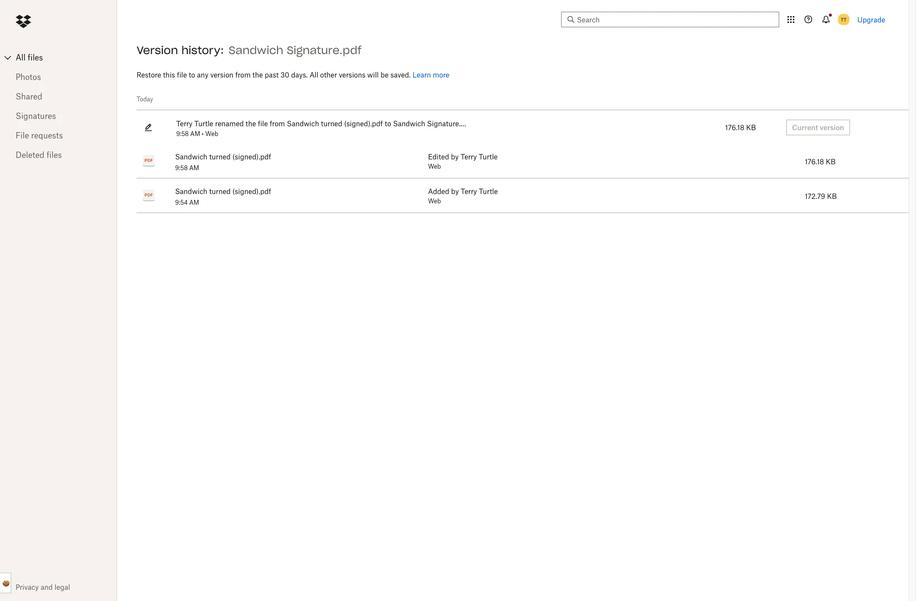 Task type: describe. For each thing, give the bounding box(es) containing it.
other
[[320, 71, 337, 79]]

to inside 'terry turtle renamed the file from sandwich turned (signed).pdf to sandwich signature.pdf. 9:58 am • web'
[[385, 119, 391, 127]]

sandwich up past
[[229, 43, 283, 57]]

file requests link
[[16, 126, 102, 145]]

upgrade
[[858, 15, 886, 24]]

file
[[16, 131, 29, 140]]

from inside 'terry turtle renamed the file from sandwich turned (signed).pdf to sandwich signature.pdf. 9:58 am • web'
[[270, 119, 285, 127]]

kb for added by terry turtle
[[827, 192, 837, 200]]

1 vertical spatial 176.18 kb
[[805, 157, 836, 166]]

172.79
[[805, 192, 826, 200]]

(signed).pdf for added by terry turtle
[[233, 187, 271, 196]]

0 vertical spatial 176.18
[[726, 123, 745, 132]]

version
[[137, 43, 178, 57]]

renamed
[[215, 119, 244, 127]]

sandwich turned (signed).pdf 9:58 am
[[175, 153, 271, 172]]

by for edited
[[451, 153, 459, 161]]

1 horizontal spatial 176.18
[[805, 157, 824, 166]]

0 vertical spatial 176.18 kb
[[726, 123, 756, 132]]

by for added
[[451, 187, 459, 196]]

upgrade link
[[858, 15, 886, 24]]

172.79 kb
[[805, 192, 837, 200]]

web for added
[[428, 198, 441, 205]]

restore this file to any version from the past 30 days. all other versions will be saved. learn more
[[137, 71, 450, 79]]

sandwich left signature.pdf.
[[393, 119, 425, 127]]

edited by terry turtle web
[[428, 153, 498, 170]]

1 vertical spatial all
[[310, 71, 318, 79]]

tt button
[[836, 12, 852, 27]]

privacy and legal
[[16, 584, 70, 592]]

turtle for edited by terry turtle
[[479, 153, 498, 161]]

past
[[265, 71, 279, 79]]

terry inside 'terry turtle renamed the file from sandwich turned (signed).pdf to sandwich signature.pdf. 9:58 am • web'
[[176, 119, 193, 127]]

0 vertical spatial kb
[[747, 123, 756, 132]]

turned for edited
[[209, 153, 231, 161]]

am for added
[[189, 199, 199, 206]]

files for all files
[[28, 53, 43, 62]]

version
[[210, 71, 234, 79]]

saved.
[[391, 71, 411, 79]]

(signed).pdf for edited by terry turtle
[[233, 153, 271, 161]]

turned inside 'terry turtle renamed the file from sandwich turned (signed).pdf to sandwich signature.pdf. 9:58 am • web'
[[321, 119, 342, 127]]

version history: sandwich signature.pdf
[[137, 43, 362, 57]]

9:58 inside 'terry turtle renamed the file from sandwich turned (signed).pdf to sandwich signature.pdf. 9:58 am • web'
[[176, 130, 189, 138]]

terry turtle renamed the file from sandwich turned (signed).pdf to sandwich signature.pdf. 9:58 am • web
[[176, 119, 473, 138]]

files for deleted files
[[47, 150, 62, 160]]

file inside 'terry turtle renamed the file from sandwich turned (signed).pdf to sandwich signature.pdf. 9:58 am • web'
[[258, 119, 268, 127]]

the inside 'terry turtle renamed the file from sandwich turned (signed).pdf to sandwich signature.pdf. 9:58 am • web'
[[246, 119, 256, 127]]

this
[[163, 71, 175, 79]]

•
[[202, 130, 204, 138]]

photos link
[[16, 67, 102, 87]]

deleted files link
[[16, 145, 102, 165]]

signature.pdf.
[[427, 119, 473, 127]]

sandwich turned (signed).pdf 9:54 am
[[175, 187, 271, 206]]

signature.pdf
[[287, 43, 362, 57]]

0 horizontal spatial file
[[177, 71, 187, 79]]

sandwich down days. on the left top
[[287, 119, 319, 127]]

0 vertical spatial the
[[253, 71, 263, 79]]

home image
[[16, 14, 31, 29]]

9:58 inside sandwich turned (signed).pdf 9:58 am
[[175, 164, 188, 172]]



Task type: vqa. For each thing, say whether or not it's contained in the screenshot.
legal
yes



Task type: locate. For each thing, give the bounding box(es) containing it.
turtle up •
[[194, 119, 213, 127]]

turned for added
[[209, 187, 231, 196]]

terry right the added
[[461, 187, 477, 196]]

days.
[[291, 71, 308, 79]]

sandwich inside sandwich turned (signed).pdf 9:54 am
[[175, 187, 207, 196]]

turtle inside "added by terry turtle web"
[[479, 187, 498, 196]]

the right renamed
[[246, 119, 256, 127]]

1 vertical spatial am
[[189, 164, 199, 172]]

deleted files
[[16, 150, 62, 160]]

2 vertical spatial kb
[[827, 192, 837, 200]]

176.18
[[726, 123, 745, 132], [805, 157, 824, 166]]

all up photos
[[16, 53, 26, 62]]

9:54
[[175, 199, 188, 206]]

0 vertical spatial terry
[[176, 119, 193, 127]]

file
[[177, 71, 187, 79], [258, 119, 268, 127]]

legal
[[55, 584, 70, 592]]

1 vertical spatial from
[[270, 119, 285, 127]]

today
[[137, 96, 153, 103]]

all
[[16, 53, 26, 62], [310, 71, 318, 79]]

by right the added
[[451, 187, 459, 196]]

web for edited
[[428, 163, 441, 170]]

1 horizontal spatial 176.18 kb
[[805, 157, 836, 166]]

2 by from the top
[[451, 187, 459, 196]]

edited
[[428, 153, 449, 161]]

1 vertical spatial file
[[258, 119, 268, 127]]

0 vertical spatial turned
[[321, 119, 342, 127]]

history:
[[182, 43, 224, 57]]

privacy and legal link
[[16, 584, 117, 592]]

file right renamed
[[258, 119, 268, 127]]

1 vertical spatial web
[[428, 163, 441, 170]]

(signed).pdf inside sandwich turned (signed).pdf 9:58 am
[[233, 153, 271, 161]]

0 horizontal spatial 176.18 kb
[[726, 123, 756, 132]]

am inside 'terry turtle renamed the file from sandwich turned (signed).pdf to sandwich signature.pdf. 9:58 am • web'
[[190, 130, 200, 138]]

0 vertical spatial turtle
[[194, 119, 213, 127]]

web inside edited by terry turtle web
[[428, 163, 441, 170]]

1 vertical spatial (signed).pdf
[[233, 153, 271, 161]]

turtle for added by terry turtle
[[479, 187, 498, 196]]

1 by from the top
[[451, 153, 459, 161]]

kb for edited by terry turtle
[[826, 157, 836, 166]]

the
[[253, 71, 263, 79], [246, 119, 256, 127]]

(signed).pdf inside sandwich turned (signed).pdf 9:54 am
[[233, 187, 271, 196]]

shared
[[16, 92, 42, 101]]

learn
[[413, 71, 431, 79]]

all files
[[16, 53, 43, 62]]

(signed).pdf inside 'terry turtle renamed the file from sandwich turned (signed).pdf to sandwich signature.pdf. 9:58 am • web'
[[344, 119, 383, 127]]

shared link
[[16, 87, 102, 106]]

turned down renamed
[[209, 153, 231, 161]]

files up photos
[[28, 53, 43, 62]]

0 vertical spatial 9:58
[[176, 130, 189, 138]]

0 horizontal spatial files
[[28, 53, 43, 62]]

am
[[190, 130, 200, 138], [189, 164, 199, 172], [189, 199, 199, 206]]

0 horizontal spatial to
[[189, 71, 195, 79]]

web down the edited
[[428, 163, 441, 170]]

by right the edited
[[451, 153, 459, 161]]

turtle down edited by terry turtle web
[[479, 187, 498, 196]]

from
[[235, 71, 251, 79], [270, 119, 285, 127]]

0 vertical spatial from
[[235, 71, 251, 79]]

web inside 'terry turtle renamed the file from sandwich turned (signed).pdf to sandwich signature.pdf. 9:58 am • web'
[[205, 130, 218, 138]]

0 vertical spatial all
[[16, 53, 26, 62]]

any
[[197, 71, 209, 79]]

am inside sandwich turned (signed).pdf 9:58 am
[[189, 164, 199, 172]]

files down file requests link
[[47, 150, 62, 160]]

web
[[205, 130, 218, 138], [428, 163, 441, 170], [428, 198, 441, 205]]

terry inside "added by terry turtle web"
[[461, 187, 477, 196]]

1 vertical spatial files
[[47, 150, 62, 160]]

0 vertical spatial to
[[189, 71, 195, 79]]

1 vertical spatial terry
[[461, 153, 477, 161]]

photos
[[16, 72, 41, 82]]

file right the this
[[177, 71, 187, 79]]

by
[[451, 153, 459, 161], [451, 187, 459, 196]]

1 vertical spatial to
[[385, 119, 391, 127]]

terry for edited
[[461, 153, 477, 161]]

1 vertical spatial 9:58
[[175, 164, 188, 172]]

9:58 up 9:54
[[175, 164, 188, 172]]

turtle inside edited by terry turtle web
[[479, 153, 498, 161]]

0 horizontal spatial from
[[235, 71, 251, 79]]

web down the added
[[428, 198, 441, 205]]

30
[[281, 71, 289, 79]]

all files link
[[16, 50, 117, 65]]

1 vertical spatial 176.18
[[805, 157, 824, 166]]

terry left renamed
[[176, 119, 193, 127]]

restore
[[137, 71, 161, 79]]

2 vertical spatial turned
[[209, 187, 231, 196]]

1 vertical spatial turtle
[[479, 153, 498, 161]]

terry for added
[[461, 187, 477, 196]]

am inside sandwich turned (signed).pdf 9:54 am
[[189, 199, 199, 206]]

turtle
[[194, 119, 213, 127], [479, 153, 498, 161], [479, 187, 498, 196]]

web right •
[[205, 130, 218, 138]]

more
[[433, 71, 450, 79]]

sandwich down •
[[175, 153, 207, 161]]

2 vertical spatial (signed).pdf
[[233, 187, 271, 196]]

(signed).pdf
[[344, 119, 383, 127], [233, 153, 271, 161], [233, 187, 271, 196]]

am for edited
[[189, 164, 199, 172]]

am up sandwich turned (signed).pdf 9:54 am
[[189, 164, 199, 172]]

from right renamed
[[270, 119, 285, 127]]

am right 9:54
[[189, 199, 199, 206]]

1 horizontal spatial from
[[270, 119, 285, 127]]

0 horizontal spatial 176.18
[[726, 123, 745, 132]]

1 horizontal spatial file
[[258, 119, 268, 127]]

9:58 left •
[[176, 130, 189, 138]]

by inside edited by terry turtle web
[[451, 153, 459, 161]]

turtle inside 'terry turtle renamed the file from sandwich turned (signed).pdf to sandwich signature.pdf. 9:58 am • web'
[[194, 119, 213, 127]]

added by terry turtle web
[[428, 187, 498, 205]]

added
[[428, 187, 450, 196]]

0 vertical spatial web
[[205, 130, 218, 138]]

0 vertical spatial am
[[190, 130, 200, 138]]

and
[[41, 584, 53, 592]]

2 vertical spatial turtle
[[479, 187, 498, 196]]

from right version
[[235, 71, 251, 79]]

to left any
[[189, 71, 195, 79]]

privacy
[[16, 584, 39, 592]]

0 vertical spatial by
[[451, 153, 459, 161]]

1 vertical spatial by
[[451, 187, 459, 196]]

web inside "added by terry turtle web"
[[428, 198, 441, 205]]

Search text field
[[577, 14, 762, 25]]

requests
[[31, 131, 63, 140]]

terry
[[176, 119, 193, 127], [461, 153, 477, 161], [461, 187, 477, 196]]

the left past
[[253, 71, 263, 79]]

turned inside sandwich turned (signed).pdf 9:54 am
[[209, 187, 231, 196]]

tt
[[841, 16, 847, 22]]

signatures
[[16, 111, 56, 121]]

sandwich
[[229, 43, 283, 57], [287, 119, 319, 127], [393, 119, 425, 127], [175, 153, 207, 161], [175, 187, 207, 196]]

9:58
[[176, 130, 189, 138], [175, 164, 188, 172]]

be
[[381, 71, 389, 79]]

files
[[28, 53, 43, 62], [47, 150, 62, 160]]

2 vertical spatial am
[[189, 199, 199, 206]]

all right days. on the left top
[[310, 71, 318, 79]]

1 vertical spatial kb
[[826, 157, 836, 166]]

by inside "added by terry turtle web"
[[451, 187, 459, 196]]

0 vertical spatial files
[[28, 53, 43, 62]]

176.18 kb
[[726, 123, 756, 132], [805, 157, 836, 166]]

turtle up "added by terry turtle web" on the top of the page
[[479, 153, 498, 161]]

1 vertical spatial the
[[246, 119, 256, 127]]

0 vertical spatial file
[[177, 71, 187, 79]]

will
[[368, 71, 379, 79]]

0 vertical spatial (signed).pdf
[[344, 119, 383, 127]]

1 vertical spatial turned
[[209, 153, 231, 161]]

sandwich up 9:54
[[175, 187, 207, 196]]

2 vertical spatial terry
[[461, 187, 477, 196]]

signatures link
[[16, 106, 102, 126]]

1 horizontal spatial to
[[385, 119, 391, 127]]

terry right the edited
[[461, 153, 477, 161]]

0 horizontal spatial all
[[16, 53, 26, 62]]

learn more link
[[413, 71, 450, 79]]

versions
[[339, 71, 366, 79]]

turned down sandwich turned (signed).pdf 9:58 am
[[209, 187, 231, 196]]

file requests
[[16, 131, 63, 140]]

kb
[[747, 123, 756, 132], [826, 157, 836, 166], [827, 192, 837, 200]]

terry inside edited by terry turtle web
[[461, 153, 477, 161]]

1 horizontal spatial files
[[47, 150, 62, 160]]

turned inside sandwich turned (signed).pdf 9:58 am
[[209, 153, 231, 161]]

sandwich inside sandwich turned (signed).pdf 9:58 am
[[175, 153, 207, 161]]

turned down other
[[321, 119, 342, 127]]

turned
[[321, 119, 342, 127], [209, 153, 231, 161], [209, 187, 231, 196]]

2 vertical spatial web
[[428, 198, 441, 205]]

deleted
[[16, 150, 44, 160]]

to
[[189, 71, 195, 79], [385, 119, 391, 127]]

to down be
[[385, 119, 391, 127]]

am left •
[[190, 130, 200, 138]]

1 horizontal spatial all
[[310, 71, 318, 79]]



